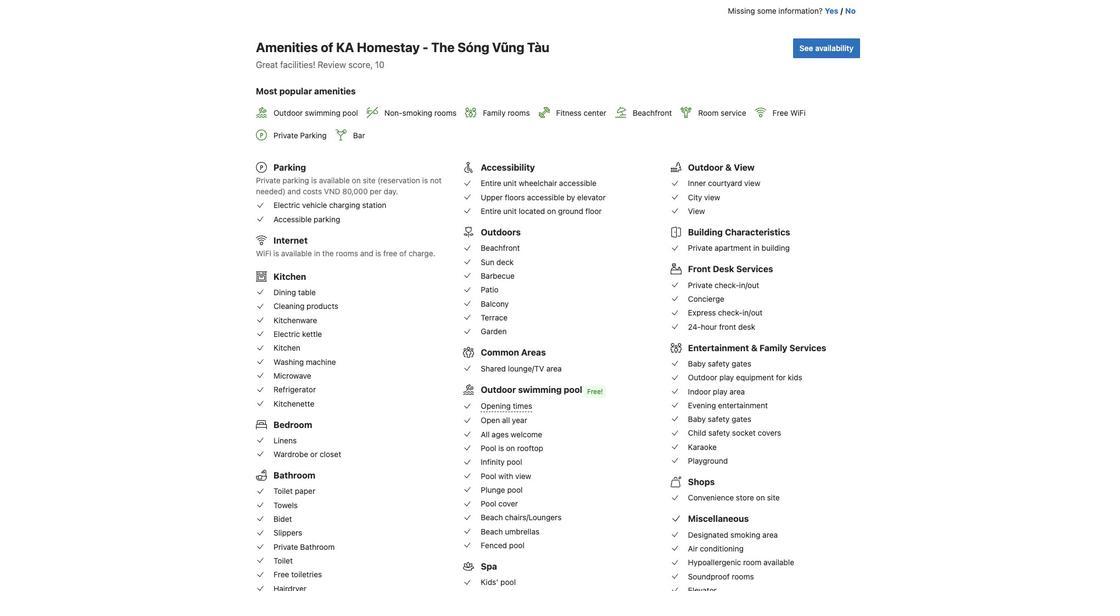 Task type: locate. For each thing, give the bounding box(es) containing it.
available down internet
[[281, 249, 312, 258]]

1 electric from the top
[[274, 201, 300, 210]]

0 vertical spatial unit
[[503, 179, 517, 188]]

baby down the entertainment
[[688, 359, 706, 368]]

upper floors accessible by elevator
[[481, 193, 606, 202]]

most popular amenities
[[256, 86, 356, 96]]

outdoor up 'indoor'
[[688, 373, 717, 382]]

1 horizontal spatial view
[[734, 163, 755, 173]]

1 horizontal spatial family
[[760, 343, 787, 353]]

0 vertical spatial baby
[[688, 359, 706, 368]]

2 kitchen from the top
[[274, 343, 300, 353]]

toiletries
[[291, 570, 322, 580]]

1 beach from the top
[[481, 513, 503, 523]]

1 horizontal spatial swimming
[[518, 385, 562, 395]]

beachfront
[[633, 108, 672, 117], [481, 244, 520, 253]]

cover
[[498, 499, 518, 509]]

2 beach from the top
[[481, 527, 503, 537]]

0 vertical spatial parking
[[300, 131, 327, 140]]

outdoor swimming pool down most popular amenities
[[274, 108, 358, 117]]

0 horizontal spatial swimming
[[305, 108, 341, 117]]

1 vertical spatial kitchen
[[274, 343, 300, 353]]

fenced pool
[[481, 541, 524, 550]]

1 vertical spatial beach
[[481, 527, 503, 537]]

indoor play area
[[688, 387, 745, 396]]

electric up accessible
[[274, 201, 300, 210]]

pool for plunge pool
[[507, 485, 523, 495]]

2 vertical spatial available
[[764, 558, 794, 568]]

1 vertical spatial gates
[[732, 415, 751, 424]]

1 unit from the top
[[503, 179, 517, 188]]

private down the building
[[688, 244, 713, 253]]

2 pool from the top
[[481, 472, 496, 481]]

accessible
[[559, 179, 596, 188], [527, 193, 564, 202]]

services down private apartment in building
[[736, 264, 773, 274]]

1 toilet from the top
[[274, 487, 293, 496]]

kitchen up dining table
[[274, 272, 306, 282]]

1 horizontal spatial and
[[360, 249, 373, 258]]

safety down the entertainment
[[708, 359, 730, 368]]

family rooms
[[483, 108, 530, 117]]

in/out down front desk services
[[739, 280, 759, 290]]

2 toilet from the top
[[274, 556, 293, 566]]

swimming up times
[[518, 385, 562, 395]]

pool down umbrellas
[[509, 541, 524, 550]]

baby safety gates down the entertainment
[[688, 359, 751, 368]]

all ages welcome
[[481, 430, 542, 439]]

pool down all
[[481, 444, 496, 453]]

1 vertical spatial parking
[[314, 215, 340, 224]]

area
[[546, 364, 562, 373], [730, 387, 745, 396], [762, 530, 778, 540]]

play up indoor play area
[[719, 373, 734, 382]]

upper
[[481, 193, 503, 202]]

2 vertical spatial area
[[762, 530, 778, 540]]

unit down floors
[[503, 207, 517, 216]]

safety up karaoke
[[708, 429, 730, 438]]

electric vehicle charging station
[[274, 201, 386, 210]]

outdoor swimming pool up times
[[481, 385, 582, 395]]

1 vertical spatial accessible
[[527, 193, 564, 202]]

0 vertical spatial and
[[288, 187, 301, 196]]

express check-in/out
[[688, 308, 763, 318]]

pool down pool is on rooftop
[[507, 458, 522, 467]]

accessible parking
[[274, 215, 340, 224]]

facilities!
[[280, 60, 315, 70]]

parking down most popular amenities
[[300, 131, 327, 140]]

on down upper floors accessible by elevator
[[547, 207, 556, 216]]

pool for pool with view
[[481, 472, 496, 481]]

1 entire from the top
[[481, 179, 501, 188]]

pool up cover at the left of the page
[[507, 485, 523, 495]]

private
[[274, 131, 298, 140], [256, 176, 280, 185], [688, 244, 713, 253], [688, 280, 713, 290], [274, 543, 298, 552]]

free
[[383, 249, 397, 258]]

evening
[[688, 401, 716, 410]]

room
[[698, 108, 719, 117]]

site up per
[[363, 176, 376, 185]]

/
[[841, 6, 843, 16]]

convenience store on site
[[688, 493, 780, 503]]

and
[[288, 187, 301, 196], [360, 249, 373, 258]]

0 horizontal spatial wifi
[[256, 249, 271, 258]]

safety
[[708, 359, 730, 368], [708, 415, 730, 424], [708, 429, 730, 438]]

costs
[[303, 187, 322, 196]]

1 vertical spatial smoking
[[730, 530, 760, 540]]

on right store
[[756, 493, 765, 503]]

in left the at the left top of the page
[[314, 249, 320, 258]]

lounge/tv
[[508, 364, 544, 373]]

accessible up entire unit located on ground floor
[[527, 193, 564, 202]]

pool for fenced pool
[[509, 541, 524, 550]]

parking inside private parking is available on site (reservation is not needed) and costs vnd 80,000 per day.
[[283, 176, 309, 185]]

area up entertainment on the right bottom of the page
[[730, 387, 745, 396]]

2 entire from the top
[[481, 207, 501, 216]]

24-
[[688, 322, 701, 332]]

in down characteristics
[[753, 244, 760, 253]]

0 vertical spatial safety
[[708, 359, 730, 368]]

1 vertical spatial view
[[688, 207, 705, 216]]

1 horizontal spatial wifi
[[790, 108, 806, 117]]

1 vertical spatial available
[[281, 249, 312, 258]]

0 horizontal spatial site
[[363, 176, 376, 185]]

2 horizontal spatial view
[[744, 179, 760, 188]]

2 electric from the top
[[274, 330, 300, 339]]

1 vertical spatial wifi
[[256, 249, 271, 258]]

private up concierge
[[688, 280, 713, 290]]

safety down evening entertainment
[[708, 415, 730, 424]]

vũng
[[492, 40, 524, 55]]

kids' pool
[[481, 578, 516, 587]]

soundproof
[[688, 572, 730, 581]]

beach down the pool cover
[[481, 513, 503, 523]]

0 horizontal spatial smoking
[[402, 108, 432, 117]]

0 horizontal spatial family
[[483, 108, 506, 117]]

pool
[[343, 108, 358, 117], [564, 385, 582, 395], [507, 458, 522, 467], [507, 485, 523, 495], [509, 541, 524, 550], [500, 578, 516, 587]]

pool down plunge
[[481, 499, 496, 509]]

0 horizontal spatial services
[[736, 264, 773, 274]]

1 horizontal spatial &
[[751, 343, 758, 353]]

1 horizontal spatial site
[[767, 493, 780, 503]]

parking up needed)
[[274, 163, 306, 173]]

paper
[[295, 487, 315, 496]]

child safety socket covers
[[688, 429, 781, 438]]

and left free
[[360, 249, 373, 258]]

1 vertical spatial entire
[[481, 207, 501, 216]]

0 horizontal spatial of
[[321, 40, 333, 55]]

0 vertical spatial electric
[[274, 201, 300, 210]]

in/out up desk
[[743, 308, 763, 318]]

1 horizontal spatial area
[[730, 387, 745, 396]]

bathroom up toilet paper
[[274, 471, 315, 481]]

1 vertical spatial &
[[751, 343, 758, 353]]

0 vertical spatial beach
[[481, 513, 503, 523]]

homestay
[[357, 40, 420, 55]]

view right city on the top right of the page
[[704, 193, 720, 202]]

private down slippers
[[274, 543, 298, 552]]

pool is on rooftop
[[481, 444, 543, 453]]

welcome
[[511, 430, 542, 439]]

site right store
[[767, 493, 780, 503]]

gates down entertainment on the right bottom of the page
[[732, 415, 751, 424]]

toilet up towels
[[274, 487, 293, 496]]

common areas
[[481, 348, 546, 358]]

available
[[319, 176, 350, 185], [281, 249, 312, 258], [764, 558, 794, 568]]

site
[[363, 176, 376, 185], [767, 493, 780, 503]]

1 vertical spatial bathroom
[[300, 543, 335, 552]]

view right with
[[515, 472, 531, 481]]

1 vertical spatial view
[[704, 193, 720, 202]]

2 vertical spatial view
[[515, 472, 531, 481]]

outdoor up inner
[[688, 163, 723, 173]]

play up evening entertainment
[[713, 387, 728, 396]]

3 pool from the top
[[481, 499, 496, 509]]

pool down the infinity at left bottom
[[481, 472, 496, 481]]

& for outdoor
[[725, 163, 732, 173]]

1 pool from the top
[[481, 444, 496, 453]]

1 vertical spatial site
[[767, 493, 780, 503]]

machine
[[306, 357, 336, 367]]

swimming down the amenities
[[305, 108, 341, 117]]

baby up child
[[688, 415, 706, 424]]

parking for accessible
[[314, 215, 340, 224]]

rooms right the at the left top of the page
[[336, 249, 358, 258]]

view for pool with view
[[515, 472, 531, 481]]

available up vnd 80,000
[[319, 176, 350, 185]]

0 vertical spatial smoking
[[402, 108, 432, 117]]

kitchen up "washing"
[[274, 343, 300, 353]]

0 vertical spatial available
[[319, 176, 350, 185]]

by
[[567, 193, 575, 202]]

view
[[734, 163, 755, 173], [688, 207, 705, 216]]

1 horizontal spatial beachfront
[[633, 108, 672, 117]]

front desk services
[[688, 264, 773, 274]]

of left ka
[[321, 40, 333, 55]]

baby safety gates
[[688, 359, 751, 368], [688, 415, 751, 424]]

1 baby from the top
[[688, 359, 706, 368]]

check- for private
[[715, 280, 739, 290]]

1 vertical spatial beachfront
[[481, 244, 520, 253]]

air conditioning
[[688, 544, 744, 554]]

unit for wheelchair
[[503, 179, 517, 188]]

0 vertical spatial check-
[[715, 280, 739, 290]]

0 vertical spatial toilet
[[274, 487, 293, 496]]

1 vertical spatial play
[[713, 387, 728, 396]]

0 vertical spatial in/out
[[739, 280, 759, 290]]

available right room
[[764, 558, 794, 568]]

2 horizontal spatial area
[[762, 530, 778, 540]]

pool with view
[[481, 472, 531, 481]]

accessible up the by
[[559, 179, 596, 188]]

0 horizontal spatial view
[[515, 472, 531, 481]]

1 baby safety gates from the top
[[688, 359, 751, 368]]

entire for entire unit wheelchair accessible
[[481, 179, 501, 188]]

entire down upper
[[481, 207, 501, 216]]

0 vertical spatial &
[[725, 163, 732, 173]]

on up vnd 80,000
[[352, 176, 361, 185]]

private for private bathroom
[[274, 543, 298, 552]]

1 vertical spatial parking
[[274, 163, 306, 173]]

1 horizontal spatial free
[[773, 108, 788, 117]]

rooms down hypoallergenic room available
[[732, 572, 754, 581]]

products
[[307, 302, 338, 311]]

1 vertical spatial check-
[[718, 308, 743, 318]]

free left toiletries
[[274, 570, 289, 580]]

is up costs at the top left
[[311, 176, 317, 185]]

unit up floors
[[503, 179, 517, 188]]

private parking
[[274, 131, 327, 140]]

private down popular
[[274, 131, 298, 140]]

opening times
[[481, 402, 532, 411]]

available for hypoallergenic
[[764, 558, 794, 568]]

0 vertical spatial free
[[773, 108, 788, 117]]

1 horizontal spatial in
[[753, 244, 760, 253]]

0 vertical spatial entire
[[481, 179, 501, 188]]

1 horizontal spatial of
[[399, 249, 407, 258]]

entire up upper
[[481, 179, 501, 188]]

0 vertical spatial parking
[[283, 176, 309, 185]]

parking up costs at the top left
[[283, 176, 309, 185]]

wardrobe
[[274, 450, 308, 459]]

play
[[719, 373, 734, 382], [713, 387, 728, 396]]

free for free toiletries
[[274, 570, 289, 580]]

0 horizontal spatial parking
[[283, 176, 309, 185]]

view down city on the top right of the page
[[688, 207, 705, 216]]

for
[[776, 373, 786, 382]]

bidet
[[274, 515, 292, 524]]

0 vertical spatial play
[[719, 373, 734, 382]]

baby safety gates down evening entertainment
[[688, 415, 751, 424]]

1 vertical spatial outdoor swimming pool
[[481, 385, 582, 395]]

1 vertical spatial area
[[730, 387, 745, 396]]

and left costs at the top left
[[288, 187, 301, 196]]

beach up fenced
[[481, 527, 503, 537]]

1 vertical spatial baby
[[688, 415, 706, 424]]

area for designated smoking area
[[762, 530, 778, 540]]

bathroom up toiletries
[[300, 543, 335, 552]]

1 vertical spatial in/out
[[743, 308, 763, 318]]

child
[[688, 429, 706, 438]]

services up kids
[[789, 343, 826, 353]]

information?
[[779, 6, 823, 16]]

1 horizontal spatial parking
[[314, 215, 340, 224]]

0 vertical spatial kitchen
[[274, 272, 306, 282]]

gates up outdoor play equipment for kids
[[732, 359, 751, 368]]

terrace
[[481, 313, 508, 322]]

view up courtyard on the top right of the page
[[734, 163, 755, 173]]

private up needed)
[[256, 176, 280, 185]]

is
[[311, 176, 317, 185], [422, 176, 428, 185], [273, 249, 279, 258], [375, 249, 381, 258], [498, 444, 504, 453]]

0 horizontal spatial free
[[274, 570, 289, 580]]

2 vertical spatial pool
[[481, 499, 496, 509]]

toilet up free toiletries
[[274, 556, 293, 566]]

& down desk
[[751, 343, 758, 353]]

pool right kids' at the left of the page
[[500, 578, 516, 587]]

characteristics
[[725, 227, 790, 237]]

private for private parking is available on site (reservation is not needed) and costs vnd 80,000 per day.
[[256, 176, 280, 185]]

beach chairs/loungers
[[481, 513, 562, 523]]

view for inner courtyard view
[[744, 179, 760, 188]]

1 vertical spatial unit
[[503, 207, 517, 216]]

electric down kitchenware
[[274, 330, 300, 339]]

1 horizontal spatial services
[[789, 343, 826, 353]]

parking down "electric vehicle charging station"
[[314, 215, 340, 224]]

1 horizontal spatial smoking
[[730, 530, 760, 540]]

site inside private parking is available on site (reservation is not needed) and costs vnd 80,000 per day.
[[363, 176, 376, 185]]

score,
[[348, 60, 373, 70]]

vehicle
[[302, 201, 327, 210]]

with
[[498, 472, 513, 481]]

outdoor & view
[[688, 163, 755, 173]]

0 vertical spatial view
[[734, 163, 755, 173]]

building
[[688, 227, 723, 237]]

2 horizontal spatial available
[[764, 558, 794, 568]]

is left not
[[422, 176, 428, 185]]

1 vertical spatial electric
[[274, 330, 300, 339]]

free right service
[[773, 108, 788, 117]]

& up courtyard on the top right of the page
[[725, 163, 732, 173]]

1 vertical spatial pool
[[481, 472, 496, 481]]

0 vertical spatial view
[[744, 179, 760, 188]]

check- up front
[[718, 308, 743, 318]]

area up hypoallergenic room available
[[762, 530, 778, 540]]

2 unit from the top
[[503, 207, 517, 216]]

microwave
[[274, 371, 311, 381]]

area right lounge/tv
[[546, 364, 562, 373]]

the
[[322, 249, 334, 258]]

beach for beach umbrellas
[[481, 527, 503, 537]]

2 baby safety gates from the top
[[688, 415, 751, 424]]

0 horizontal spatial area
[[546, 364, 562, 373]]

0 vertical spatial gates
[[732, 359, 751, 368]]

rooms left 'fitness'
[[508, 108, 530, 117]]

umbrellas
[[505, 527, 540, 537]]

0 horizontal spatial outdoor swimming pool
[[274, 108, 358, 117]]

0 vertical spatial baby safety gates
[[688, 359, 751, 368]]

of right free
[[399, 249, 407, 258]]

1 vertical spatial free
[[274, 570, 289, 580]]

room service
[[698, 108, 746, 117]]

check- down the desk
[[715, 280, 739, 290]]

0 horizontal spatial available
[[281, 249, 312, 258]]

0 vertical spatial beachfront
[[633, 108, 672, 117]]

private inside private parking is available on site (reservation is not needed) and costs vnd 80,000 per day.
[[256, 176, 280, 185]]

popular
[[279, 86, 312, 96]]

0 vertical spatial area
[[546, 364, 562, 373]]

designated smoking area
[[688, 530, 778, 540]]

smoking for non-
[[402, 108, 432, 117]]

0 vertical spatial pool
[[481, 444, 496, 453]]

view right courtyard on the top right of the page
[[744, 179, 760, 188]]

pool for pool cover
[[481, 499, 496, 509]]



Task type: vqa. For each thing, say whether or not it's contained in the screenshot.
topmost safety
yes



Task type: describe. For each thing, give the bounding box(es) containing it.
rooms right non-
[[434, 108, 457, 117]]

0 horizontal spatial view
[[688, 207, 705, 216]]

common
[[481, 348, 519, 358]]

shared lounge/tv area
[[481, 364, 562, 373]]

towels
[[274, 501, 298, 510]]

floors
[[505, 193, 525, 202]]

barbecue
[[481, 271, 515, 281]]

front
[[688, 264, 711, 274]]

24-hour front desk
[[688, 322, 755, 332]]

amenities of ka homestay - the sóng vũng tàu great facilities! review score, 10
[[256, 40, 550, 70]]

outdoors
[[481, 227, 521, 237]]

pool up bar
[[343, 108, 358, 117]]

free for free wifi
[[773, 108, 788, 117]]

charging
[[329, 201, 360, 210]]

desk
[[713, 264, 734, 274]]

floor
[[585, 207, 602, 216]]

in/out for private check-in/out
[[739, 280, 759, 290]]

is left free
[[375, 249, 381, 258]]

open all year
[[481, 416, 527, 425]]

conditioning
[[700, 544, 744, 554]]

0 vertical spatial bathroom
[[274, 471, 315, 481]]

air
[[688, 544, 698, 554]]

(reservation
[[378, 176, 420, 185]]

pool left free! at the bottom of page
[[564, 385, 582, 395]]

available for wifi
[[281, 249, 312, 258]]

0 vertical spatial services
[[736, 264, 773, 274]]

1 vertical spatial services
[[789, 343, 826, 353]]

amenities
[[256, 40, 318, 55]]

front
[[719, 322, 736, 332]]

toilet paper
[[274, 487, 315, 496]]

free toiletries
[[274, 570, 322, 580]]

great
[[256, 60, 278, 70]]

some
[[757, 6, 776, 16]]

toilet for toilet
[[274, 556, 293, 566]]

wardrobe or closet
[[274, 450, 341, 459]]

see availability button
[[793, 39, 860, 58]]

day.
[[384, 187, 398, 196]]

station
[[362, 201, 386, 210]]

entertainment & family services
[[688, 343, 826, 353]]

1 vertical spatial safety
[[708, 415, 730, 424]]

private for private apartment in building
[[688, 244, 713, 253]]

1 horizontal spatial view
[[704, 193, 720, 202]]

dining
[[274, 288, 296, 297]]

internet
[[274, 235, 308, 245]]

outdoor up opening on the left
[[481, 385, 516, 395]]

city view
[[688, 193, 720, 202]]

miscellaneous
[[688, 514, 749, 524]]

of inside amenities of ka homestay - the sóng vũng tàu great facilities! review score, 10
[[321, 40, 333, 55]]

pool for infinity pool
[[507, 458, 522, 467]]

check- for express
[[718, 308, 743, 318]]

spa
[[481, 562, 497, 572]]

pool for pool is on rooftop
[[481, 444, 496, 453]]

linens
[[274, 436, 297, 445]]

pool cover
[[481, 499, 518, 509]]

0 vertical spatial swimming
[[305, 108, 341, 117]]

building
[[762, 244, 790, 253]]

pool for kids' pool
[[500, 578, 516, 587]]

1 kitchen from the top
[[274, 272, 306, 282]]

electric for electric kettle
[[274, 330, 300, 339]]

store
[[736, 493, 754, 503]]

private parking is available on site (reservation is not needed) and costs vnd 80,000 per day.
[[256, 176, 442, 196]]

missing some information? yes / no
[[728, 6, 856, 16]]

private for private check-in/out
[[688, 280, 713, 290]]

play for outdoor
[[719, 373, 734, 382]]

yes
[[825, 6, 838, 16]]

or
[[310, 450, 318, 459]]

in/out for express check-in/out
[[743, 308, 763, 318]]

courtyard
[[708, 179, 742, 188]]

inner courtyard view
[[688, 179, 760, 188]]

sóng
[[457, 40, 489, 55]]

& for entertainment
[[751, 343, 758, 353]]

2 gates from the top
[[732, 415, 751, 424]]

0 vertical spatial family
[[483, 108, 506, 117]]

not
[[430, 176, 442, 185]]

is down internet
[[273, 249, 279, 258]]

yes button
[[825, 6, 838, 17]]

deck
[[497, 257, 514, 267]]

hypoallergenic room available
[[688, 558, 794, 568]]

0 horizontal spatial in
[[314, 249, 320, 258]]

see availability
[[800, 44, 854, 53]]

toilet for toilet paper
[[274, 487, 293, 496]]

review
[[318, 60, 346, 70]]

entire unit located on ground floor
[[481, 207, 602, 216]]

1 vertical spatial family
[[760, 343, 787, 353]]

the
[[431, 40, 455, 55]]

and inside private parking is available on site (reservation is not needed) and costs vnd 80,000 per day.
[[288, 187, 301, 196]]

needed)
[[256, 187, 285, 196]]

on down 'all ages welcome'
[[506, 444, 515, 453]]

on inside private parking is available on site (reservation is not needed) and costs vnd 80,000 per day.
[[352, 176, 361, 185]]

2 baby from the top
[[688, 415, 706, 424]]

outdoor down popular
[[274, 108, 303, 117]]

socket
[[732, 429, 756, 438]]

area for shared lounge/tv area
[[546, 364, 562, 373]]

entertainment
[[688, 343, 749, 353]]

charge.
[[409, 249, 435, 258]]

beach for beach chairs/loungers
[[481, 513, 503, 523]]

sun deck
[[481, 257, 514, 267]]

kids
[[788, 373, 802, 382]]

1 vertical spatial and
[[360, 249, 373, 258]]

bar
[[353, 131, 365, 140]]

wifi is available in the rooms and is free of charge.
[[256, 249, 435, 258]]

1 horizontal spatial outdoor swimming pool
[[481, 385, 582, 395]]

wheelchair
[[519, 179, 557, 188]]

see
[[800, 44, 813, 53]]

electric for electric vehicle charging station
[[274, 201, 300, 210]]

0 vertical spatial accessible
[[559, 179, 596, 188]]

unit for located
[[503, 207, 517, 216]]

1 gates from the top
[[732, 359, 751, 368]]

city
[[688, 193, 702, 202]]

0 vertical spatial wifi
[[790, 108, 806, 117]]

all
[[502, 416, 510, 425]]

entire for entire unit located on ground floor
[[481, 207, 501, 216]]

2 vertical spatial safety
[[708, 429, 730, 438]]

0 horizontal spatial beachfront
[[481, 244, 520, 253]]

plunge
[[481, 485, 505, 495]]

kettle
[[302, 330, 322, 339]]

0 vertical spatial outdoor swimming pool
[[274, 108, 358, 117]]

all
[[481, 430, 490, 439]]

open
[[481, 416, 500, 425]]

ground
[[558, 207, 583, 216]]

private for private parking
[[274, 131, 298, 140]]

fitness
[[556, 108, 582, 117]]

accessible
[[274, 215, 312, 224]]

areas
[[521, 348, 546, 358]]

is up infinity pool
[[498, 444, 504, 453]]

room
[[743, 558, 761, 568]]

express
[[688, 308, 716, 318]]

ages
[[492, 430, 509, 439]]

inner
[[688, 179, 706, 188]]

infinity pool
[[481, 458, 522, 467]]

playground
[[688, 456, 728, 466]]

evening entertainment
[[688, 401, 768, 410]]

shops
[[688, 477, 715, 487]]

beach umbrellas
[[481, 527, 540, 537]]

available inside private parking is available on site (reservation is not needed) and costs vnd 80,000 per day.
[[319, 176, 350, 185]]

kids'
[[481, 578, 498, 587]]

smoking for designated
[[730, 530, 760, 540]]

missing
[[728, 6, 755, 16]]

kitchenware
[[274, 316, 317, 325]]

1 vertical spatial swimming
[[518, 385, 562, 395]]

10
[[375, 60, 384, 70]]

play for indoor
[[713, 387, 728, 396]]

private check-in/out
[[688, 280, 759, 290]]

patio
[[481, 285, 499, 295]]

parking for private
[[283, 176, 309, 185]]

garden
[[481, 327, 507, 336]]

area for indoor play area
[[730, 387, 745, 396]]



